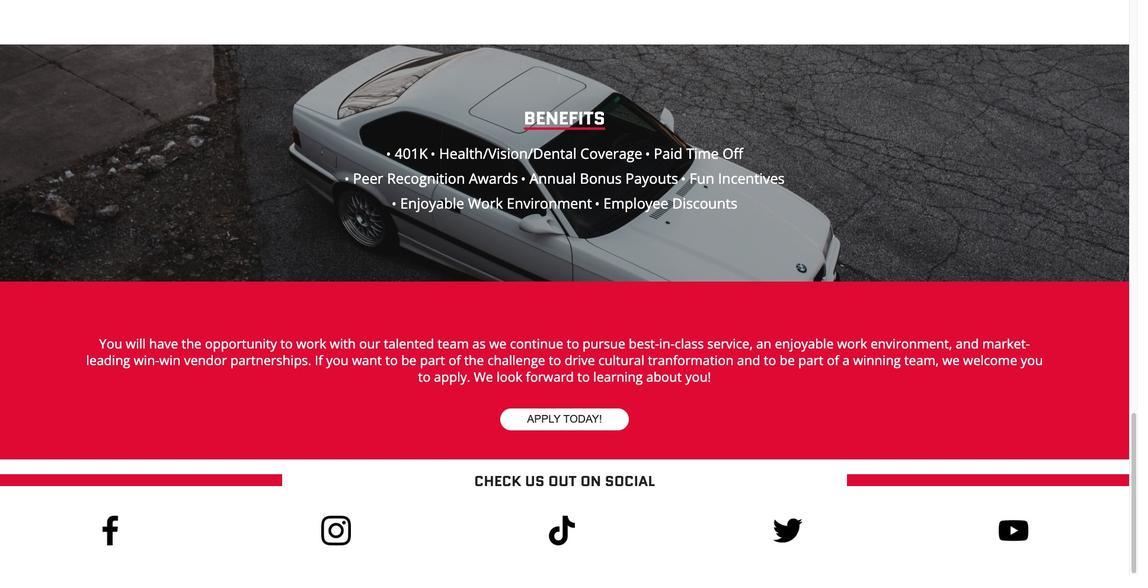 Task type: locate. For each thing, give the bounding box(es) containing it.
check
[[474, 471, 522, 491]]

0 horizontal spatial of
[[449, 351, 461, 368]]

we right as
[[489, 334, 507, 352]]

be right want
[[401, 351, 417, 368]]

will
[[126, 334, 146, 352]]

work left with
[[296, 334, 326, 352]]

to right service,
[[764, 351, 776, 368]]

drive
[[565, 351, 595, 368]]

discounts
[[672, 193, 738, 213]]

the
[[182, 334, 202, 352], [464, 351, 484, 368]]

1 horizontal spatial work
[[837, 334, 867, 352]]

to
[[280, 334, 293, 352], [567, 334, 579, 352], [385, 351, 398, 368], [549, 351, 561, 368], [764, 351, 776, 368], [418, 367, 431, 385], [577, 367, 590, 385]]

have
[[149, 334, 178, 352]]

be right an
[[780, 351, 795, 368]]

to right want
[[385, 351, 398, 368]]

instagram image
[[321, 516, 351, 545]]

0 horizontal spatial work
[[296, 334, 326, 352]]

2 be from the left
[[780, 351, 795, 368]]

1 horizontal spatial the
[[464, 351, 484, 368]]

0 horizontal spatial and
[[737, 351, 760, 368]]

peer
[[353, 168, 383, 188]]

we
[[489, 334, 507, 352], [943, 351, 960, 368]]

1 of from the left
[[449, 351, 461, 368]]

benefits
[[524, 106, 605, 131]]

the left look in the bottom left of the page
[[464, 351, 484, 368]]

part
[[420, 351, 445, 368], [798, 351, 824, 368]]

and left market-
[[956, 334, 979, 352]]

the right win
[[182, 334, 202, 352]]

vendor
[[184, 351, 227, 368]]

annual bonus payouts
[[526, 168, 678, 188]]

you
[[326, 351, 349, 368], [1021, 351, 1043, 368]]

0 horizontal spatial be
[[401, 351, 417, 368]]

1 part from the left
[[420, 351, 445, 368]]

of left as
[[449, 351, 461, 368]]

0 horizontal spatial the
[[182, 334, 202, 352]]

1 horizontal spatial we
[[943, 351, 960, 368]]

out
[[548, 471, 577, 491]]

as
[[472, 334, 486, 352]]

market-
[[983, 334, 1030, 352]]

win
[[159, 351, 181, 368]]

you will have the opportunity to work with our talented team as               we continue to pursue best-in-class service, an enjoyable work               environment, and market- leading win-win vendor partnerships. if               you want to be part of the challenge to drive cultural               tranformation and to be part of a winning team, we welcome you to               apply. we look forward to learning about you!
[[86, 334, 1043, 385]]

2 you from the left
[[1021, 351, 1043, 368]]

be
[[401, 351, 417, 368], [780, 351, 795, 368]]

challenge
[[488, 351, 545, 368]]

best-
[[629, 334, 659, 352]]

enjoyable
[[400, 193, 464, 213]]

service,
[[707, 334, 753, 352]]

1 be from the left
[[401, 351, 417, 368]]

off
[[723, 143, 743, 163]]

and
[[956, 334, 979, 352], [737, 351, 760, 368]]

1 horizontal spatial you
[[1021, 351, 1043, 368]]

1 you from the left
[[326, 351, 349, 368]]

part left as
[[420, 351, 445, 368]]

an
[[756, 334, 772, 352]]

fun
[[690, 168, 715, 188]]

we
[[474, 367, 493, 385]]

1 horizontal spatial part
[[798, 351, 824, 368]]

apply.
[[434, 367, 470, 385]]

of left a
[[827, 351, 839, 368]]

today!
[[563, 413, 602, 425]]

talented
[[384, 334, 434, 352]]

you right if
[[326, 351, 349, 368]]

2 of from the left
[[827, 351, 839, 368]]

facebook image
[[95, 516, 125, 545]]

0 horizontal spatial we
[[489, 334, 507, 352]]

cultural
[[598, 351, 645, 368]]

0 horizontal spatial you
[[326, 351, 349, 368]]

1 horizontal spatial of
[[827, 351, 839, 368]]

win-
[[134, 351, 159, 368]]

us
[[525, 471, 545, 491]]

environment
[[507, 193, 592, 213]]

if
[[315, 351, 323, 368]]

and right you!
[[737, 351, 760, 368]]

environment,
[[871, 334, 953, 352]]

twitter image
[[773, 516, 802, 545]]

apply today! button
[[501, 408, 629, 430]]

look
[[497, 367, 522, 385]]

we right team,
[[943, 351, 960, 368]]

to left the "drive"
[[549, 351, 561, 368]]

incentives
[[718, 168, 785, 188]]

of
[[449, 351, 461, 368], [827, 351, 839, 368]]

2 work from the left
[[837, 334, 867, 352]]

to right 'forward' at bottom
[[577, 367, 590, 385]]

want
[[352, 351, 382, 368]]

0 horizontal spatial part
[[420, 351, 445, 368]]

you right welcome at right bottom
[[1021, 351, 1043, 368]]

work right enjoyable
[[837, 334, 867, 352]]

work
[[296, 334, 326, 352], [837, 334, 867, 352]]

1 horizontal spatial be
[[780, 351, 795, 368]]

part left a
[[798, 351, 824, 368]]



Task type: describe. For each thing, give the bounding box(es) containing it.
apply
[[527, 413, 561, 425]]

fun incentives enjoyable work environment
[[397, 168, 785, 213]]

employee discounts
[[600, 193, 738, 213]]

continue
[[510, 334, 563, 352]]

leading
[[86, 351, 130, 368]]

team,
[[904, 351, 939, 368]]

class
[[675, 334, 704, 352]]

work
[[468, 193, 503, 213]]

welcome
[[963, 351, 1018, 368]]

tiktok image
[[547, 516, 577, 545]]

partnerships.
[[230, 351, 311, 368]]

check us out on social
[[474, 471, 655, 491]]

on
[[581, 471, 601, 491]]

paid
[[654, 143, 683, 163]]

forward
[[526, 367, 574, 385]]

pursue
[[583, 334, 626, 352]]

to left apply.
[[418, 367, 431, 385]]

enjoyable
[[775, 334, 834, 352]]

a
[[843, 351, 850, 368]]

401k
[[391, 143, 428, 163]]

learning
[[593, 367, 643, 385]]

2 part from the left
[[798, 351, 824, 368]]

health/vision/dental
[[439, 143, 577, 163]]

coverage
[[580, 143, 643, 163]]

employee
[[604, 193, 669, 213]]

apply today! link
[[501, 408, 629, 430]]

awards
[[469, 168, 518, 188]]

to left if
[[280, 334, 293, 352]]

with
[[330, 334, 356, 352]]

paid time off peer recognition awards
[[349, 143, 743, 188]]

in-
[[659, 334, 675, 352]]

bonus
[[580, 168, 622, 188]]

youtube image
[[999, 516, 1028, 545]]

to left pursue
[[567, 334, 579, 352]]

tranformation
[[648, 351, 734, 368]]

our
[[359, 334, 380, 352]]

you
[[99, 334, 122, 352]]

team
[[438, 334, 469, 352]]

payouts
[[626, 168, 678, 188]]

1 work from the left
[[296, 334, 326, 352]]

time
[[686, 143, 719, 163]]

annual
[[530, 168, 576, 188]]

about
[[646, 367, 682, 385]]

apply today!
[[527, 413, 602, 425]]

you!
[[685, 367, 711, 385]]

1 horizontal spatial and
[[956, 334, 979, 352]]

winning
[[853, 351, 901, 368]]

recognition
[[387, 168, 465, 188]]

health/vision/dental coverage
[[436, 143, 643, 163]]

opportunity
[[205, 334, 277, 352]]

social
[[605, 471, 655, 491]]



Task type: vqa. For each thing, say whether or not it's contained in the screenshot.
Apply Today! button
yes



